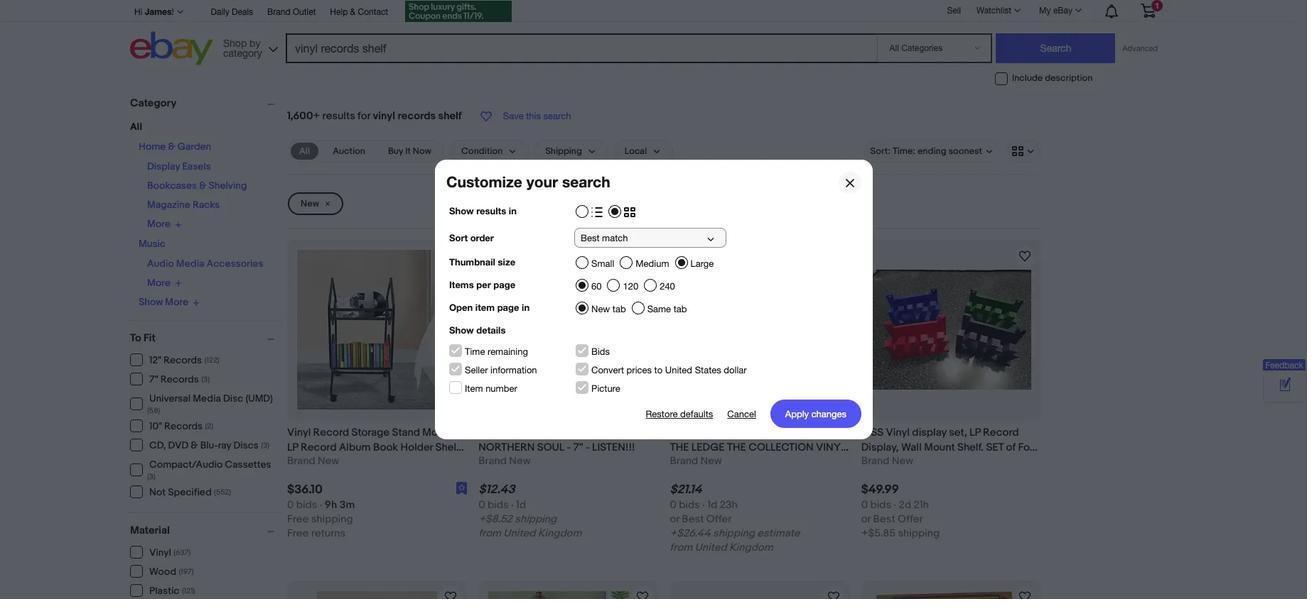Task type: vqa. For each thing, say whether or not it's contained in the screenshot.
the chery industrial inc 1.3k items sold shop store on ebay sponsored at left top
no



Task type: locate. For each thing, give the bounding box(es) containing it.
united inside $12.43 0 bids · 1d +$8.52 shipping from united kingdom
[[503, 528, 536, 541]]

defaults
[[680, 409, 713, 420]]

vinyl up wood
[[149, 547, 171, 559]]

1 vertical spatial more button
[[147, 277, 182, 289]]

show inside button
[[139, 297, 163, 309]]

2 bids from the left
[[488, 499, 509, 513]]

- right fire
[[546, 427, 550, 440]]

$12.43
[[479, 484, 515, 498]]

(umd)
[[246, 393, 273, 405]]

records up dvd
[[164, 421, 203, 433]]

0 horizontal spatial all
[[130, 121, 142, 133]]

1 vertical spatial records
[[160, 374, 199, 386]]

1 · from the left
[[320, 499, 322, 513]]

fairport convention meet on the ledge the collection vinyl lp (released 2019) link
[[670, 426, 850, 470]]

magazine
[[147, 199, 190, 211]]

1 horizontal spatial the
[[727, 442, 746, 455]]

2 horizontal spatial united
[[695, 542, 727, 555]]

1d for $21.14
[[707, 499, 717, 513]]

4 bids from the left
[[870, 499, 891, 513]]

2 horizontal spatial vinyl
[[886, 427, 910, 440]]

shipping right +$8.52 at the left bottom
[[515, 513, 557, 527]]

item
[[464, 384, 483, 394]]

0 vertical spatial records
[[164, 355, 202, 367]]

records for 7" records
[[160, 374, 199, 386]]

2 vertical spatial records
[[164, 421, 203, 433]]

offer down 23h
[[706, 513, 732, 527]]

search right this
[[543, 111, 571, 122]]

1 horizontal spatial best
[[873, 513, 895, 527]]

record up rack at the bottom of page
[[301, 442, 337, 455]]

dollar
[[723, 365, 746, 376]]

brand inside mighty fire - love on the shelf - northern soul  - 7'' - listen!!! brand new
[[479, 455, 507, 469]]

1d inside $12.43 0 bids · 1d +$8.52 shipping from united kingdom
[[516, 499, 526, 513]]

media left 'disc'
[[193, 393, 221, 405]]

search inside 'dialog'
[[562, 173, 610, 191]]

page
[[493, 279, 515, 291], [497, 302, 519, 313]]

now
[[413, 146, 431, 157]]

1 vertical spatial all
[[299, 146, 310, 157]]

kingdom down estimate
[[729, 542, 773, 555]]

items per page
[[449, 279, 515, 291]]

sell
[[947, 5, 961, 15]]

2 horizontal spatial lp
[[970, 427, 981, 440]]

brand up $36.10
[[287, 455, 315, 469]]

show details
[[449, 325, 505, 336]]

& right help
[[350, 7, 355, 17]]

0 horizontal spatial the
[[670, 442, 689, 455]]

results inside the customize your search 'dialog'
[[476, 205, 506, 217]]

lp up the $21.14
[[670, 456, 681, 470]]

bids up +$8.52 at the left bottom
[[488, 499, 509, 513]]

(3) inside cd, dvd & blu-ray discs (3)
[[261, 441, 269, 451]]

0 up +$8.52 at the left bottom
[[479, 499, 485, 513]]

1 vertical spatial lp
[[287, 442, 298, 455]]

blu-
[[200, 440, 218, 452]]

1 vertical spatial media
[[193, 393, 221, 405]]

0 vertical spatial free
[[287, 513, 309, 527]]

of
[[1006, 442, 1016, 455]]

1d left 23h
[[707, 499, 717, 513]]

outlet
[[293, 7, 316, 17]]

3 0 from the left
[[670, 499, 677, 513]]

0 vertical spatial page
[[493, 279, 515, 291]]

$49.99
[[861, 484, 899, 498]]

tab down 120
[[612, 304, 626, 315]]

search
[[543, 111, 571, 122], [562, 173, 610, 191]]

0 vertical spatial from
[[479, 528, 501, 541]]

& left 'blu-'
[[191, 440, 198, 452]]

new up $36.10
[[318, 455, 339, 469]]

1 horizontal spatial all
[[299, 146, 310, 157]]

2 vertical spatial more
[[165, 297, 189, 309]]

display inside "vinyl record storage stand mobile lp record album book holder shelf display rack"
[[287, 456, 322, 470]]

all down "1,600"
[[299, 146, 310, 157]]

vinyl up wall
[[886, 427, 910, 440]]

show for show results in
[[449, 205, 473, 217]]

0 horizontal spatial brand new
[[287, 455, 339, 469]]

media right the audio
[[176, 258, 204, 270]]

advanced link
[[1115, 34, 1165, 63]]

united down +$8.52 at the left bottom
[[503, 528, 536, 541]]

1 vertical spatial results
[[476, 205, 506, 217]]

from down +$26.44
[[670, 542, 692, 555]]

all up home
[[130, 121, 142, 133]]

1 horizontal spatial 1d
[[707, 499, 717, 513]]

or up +$26.44
[[670, 513, 679, 527]]

brand left !! on the bottom right of the page
[[861, 455, 889, 469]]

2 vertical spatial united
[[695, 542, 727, 555]]

records up 7" records (3)
[[164, 355, 202, 367]]

collection
[[749, 442, 814, 455]]

bids inside the 0 bids · 9h 3m free shipping free returns
[[296, 499, 317, 513]]

customize your search dialog
[[0, 0, 1307, 600]]

offer inside $49.99 0 bids · 2d 21h or best offer +$5.85 shipping
[[898, 513, 923, 527]]

1 1d from the left
[[516, 499, 526, 513]]

watch lp vinyl favorite record wall mounted display shelf decor (1 pack, black satin) image
[[1016, 590, 1033, 600]]

1d inside $21.14 0 bids · 1d 23h or best offer +$26.44 shipping estimate from united kingdom
[[707, 499, 717, 513]]

shipping down 21h
[[898, 528, 940, 541]]

records down 12" records (122)
[[160, 374, 199, 386]]

mobile
[[422, 427, 456, 440]]

0 horizontal spatial best
[[682, 513, 704, 527]]

1 horizontal spatial from
[[670, 542, 692, 555]]

more button down magazine
[[147, 218, 182, 231]]

0 down the $21.14
[[670, 499, 677, 513]]

(3) right discs
[[261, 441, 269, 451]]

2 horizontal spatial (3)
[[261, 441, 269, 451]]

1 or from the left
[[670, 513, 679, 527]]

brand new down fairport
[[670, 455, 722, 469]]

2 1d from the left
[[707, 499, 717, 513]]

the up 2019)
[[727, 442, 746, 455]]

offer for $21.14
[[706, 513, 732, 527]]

0 vertical spatial kingdom
[[538, 528, 582, 541]]

1 horizontal spatial or
[[861, 513, 871, 527]]

1 horizontal spatial in
[[521, 302, 529, 313]]

compact/audio cassettes (3)
[[147, 459, 271, 482]]

(3) for 7" records
[[201, 375, 210, 385]]

0 horizontal spatial tab
[[612, 304, 626, 315]]

music link
[[139, 238, 165, 250]]

· for $12.43
[[511, 499, 514, 513]]

(3) inside compact/audio cassettes (3)
[[147, 472, 156, 482]]

3 brand new from the left
[[861, 455, 913, 469]]

· left 9h
[[320, 499, 322, 513]]

brand outlet link
[[267, 5, 316, 21]]

1 vertical spatial free
[[287, 528, 309, 541]]

new link
[[288, 193, 343, 215]]

1 best from the left
[[682, 513, 704, 527]]

1 0 from the left
[[287, 499, 294, 513]]

0 down $36.10
[[287, 499, 294, 513]]

shelf inside mighty fire - love on the shelf - northern soul  - 7'' - listen!!! brand new
[[610, 427, 633, 440]]

All selected text field
[[299, 145, 310, 158]]

vefunk vinyl record shelves image
[[317, 592, 437, 600]]

best inside $49.99 0 bids · 2d 21h or best offer +$5.85 shipping
[[873, 513, 895, 527]]

0 vertical spatial in
[[508, 205, 516, 217]]

& inside display easels bookcases & shelving magazine racks
[[199, 180, 206, 192]]

0 vertical spatial display
[[147, 161, 180, 173]]

brand new up $49.99
[[861, 455, 913, 469]]

apply
[[785, 409, 808, 420]]

0 horizontal spatial in
[[508, 205, 516, 217]]

kingdom inside $12.43 0 bids · 1d +$8.52 shipping from united kingdom
[[538, 528, 582, 541]]

watch kiss vinyl display set, lp record display, wall mount shelf. set of four wow !! image
[[1016, 248, 1033, 265]]

2 · from the left
[[511, 499, 514, 513]]

· left 23h
[[702, 499, 705, 513]]

2 best from the left
[[873, 513, 895, 527]]

mighty
[[479, 427, 520, 440]]

best inside $21.14 0 bids · 1d 23h or best offer +$26.44 shipping estimate from united kingdom
[[682, 513, 704, 527]]

1 horizontal spatial united
[[665, 365, 692, 376]]

or inside $49.99 0 bids · 2d 21h or best offer +$5.85 shipping
[[861, 513, 871, 527]]

21h
[[914, 499, 929, 513]]

united down +$26.44
[[695, 542, 727, 555]]

meet
[[793, 427, 819, 440]]

3 bids from the left
[[679, 499, 700, 513]]

watch vinyl record storage stand mobile lp record album book holder shelf display rack image
[[442, 248, 459, 265]]

watch mighty fire - love on the shelf -  northern soul  - 7'' - listen!!! image
[[634, 248, 651, 265]]

2 vertical spatial show
[[449, 325, 473, 336]]

or up +$5.85
[[861, 513, 871, 527]]

record up set
[[983, 427, 1019, 440]]

records
[[398, 109, 436, 123]]

0 vertical spatial show
[[449, 205, 473, 217]]

home & garden link
[[139, 141, 211, 153]]

0 inside $21.14 0 bids · 1d 23h or best offer +$26.44 shipping estimate from united kingdom
[[670, 499, 677, 513]]

2d
[[899, 499, 911, 513]]

it
[[405, 146, 411, 157]]

0 horizontal spatial kingdom
[[538, 528, 582, 541]]

show up sort
[[449, 205, 473, 217]]

0 vertical spatial united
[[665, 365, 692, 376]]

in right 'item'
[[521, 302, 529, 313]]

for
[[358, 109, 370, 123]]

items
[[449, 279, 473, 291]]

1 vertical spatial kingdom
[[729, 542, 773, 555]]

new down fire
[[509, 455, 531, 469]]

· for $21.14
[[702, 499, 705, 513]]

vinyl
[[373, 109, 395, 123]]

page right 'item'
[[497, 302, 519, 313]]

the down fairport
[[670, 442, 689, 455]]

0 vertical spatial all
[[130, 121, 142, 133]]

offer inside $21.14 0 bids · 1d 23h or best offer +$26.44 shipping estimate from united kingdom
[[706, 513, 732, 527]]

vinyl record storage stand mobile lp record album book holder shelf display rack link
[[287, 426, 467, 470]]

new down fairport
[[700, 455, 722, 469]]

auction link
[[324, 143, 374, 160]]

shipping inside $12.43 0 bids · 1d +$8.52 shipping from united kingdom
[[515, 513, 557, 527]]

results up 'order'
[[476, 205, 506, 217]]

1 brand new from the left
[[287, 455, 339, 469]]

display
[[912, 427, 947, 440]]

0 horizontal spatial from
[[479, 528, 501, 541]]

brand new for $36.10
[[287, 455, 339, 469]]

1 the from the left
[[670, 442, 689, 455]]

0 vertical spatial media
[[176, 258, 204, 270]]

apply changes button
[[770, 400, 861, 429]]

- left "7''"
[[567, 442, 571, 455]]

1 horizontal spatial tab
[[673, 304, 687, 315]]

vinyl for vinyl (637)
[[149, 547, 171, 559]]

vinyl right discs
[[287, 427, 311, 440]]

1,600
[[287, 109, 313, 123]]

1 horizontal spatial results
[[476, 205, 506, 217]]

this
[[526, 111, 541, 122]]

2 tab from the left
[[673, 304, 687, 315]]

vinyl record storage stand mobile lp record album book holder shelf display rack heading
[[287, 427, 464, 470]]

(3) down the (122)
[[201, 375, 210, 385]]

2 tier rolling vinyl record stand storage rack record album book holder shelf🔥 image
[[489, 592, 648, 600]]

display up bookcases
[[147, 161, 180, 173]]

bids inside $21.14 0 bids · 1d 23h or best offer +$26.44 shipping estimate from united kingdom
[[679, 499, 700, 513]]

bids down the $21.14
[[679, 499, 700, 513]]

1 bids from the left
[[296, 499, 317, 513]]

1 offer from the left
[[706, 513, 732, 527]]

shelf up the listen!!!
[[610, 427, 633, 440]]

racks
[[193, 199, 220, 211]]

search for customize your search
[[562, 173, 610, 191]]

shipping inside the 0 bids · 9h 3m free shipping free returns
[[311, 513, 353, 527]]

display up $36.10
[[287, 456, 322, 470]]

0 horizontal spatial lp
[[287, 442, 298, 455]]

0 vertical spatial results
[[322, 109, 355, 123]]

2 more button from the top
[[147, 277, 182, 289]]

3 · from the left
[[702, 499, 705, 513]]

seller
[[464, 365, 488, 376]]

1 horizontal spatial brand new
[[670, 455, 722, 469]]

in down customize your search
[[508, 205, 516, 217]]

brand left 'outlet'
[[267, 7, 290, 17]]

show up fit
[[139, 297, 163, 309]]

thumbnail
[[449, 257, 495, 268]]

2 vertical spatial lp
[[670, 456, 681, 470]]

0 horizontal spatial or
[[670, 513, 679, 527]]

brand new for $21.14
[[670, 455, 722, 469]]

- right "7''"
[[586, 442, 590, 455]]

show down open
[[449, 325, 473, 336]]

0 vertical spatial lp
[[970, 427, 981, 440]]

(3) up not
[[147, 472, 156, 482]]

12"
[[149, 355, 161, 367]]

1 vertical spatial (3)
[[261, 441, 269, 451]]

1 vertical spatial display
[[287, 456, 322, 470]]

1 horizontal spatial vinyl
[[287, 427, 311, 440]]

or
[[670, 513, 679, 527], [861, 513, 871, 527]]

0 horizontal spatial offer
[[706, 513, 732, 527]]

0 horizontal spatial (3)
[[147, 472, 156, 482]]

7''
[[573, 442, 583, 455]]

free down $36.10
[[287, 513, 309, 527]]

include
[[1012, 73, 1043, 84]]

cancel button
[[727, 400, 756, 429]]

bids down $36.10
[[296, 499, 317, 513]]

convention
[[721, 427, 790, 440]]

mighty fire - love on the shelf -  northern soul  - 7'' - listen!!! image
[[489, 251, 648, 409]]

0 vertical spatial more
[[147, 218, 171, 230]]

search right your
[[562, 173, 610, 191]]

· inside $49.99 0 bids · 2d 21h or best offer +$5.85 shipping
[[894, 499, 896, 513]]

0 for $49.99
[[861, 499, 868, 513]]

from down +$8.52 at the left bottom
[[479, 528, 501, 541]]

save
[[503, 111, 524, 122]]

banner
[[130, 0, 1166, 69]]

number
[[485, 384, 517, 394]]

show more button
[[139, 296, 200, 309]]

1 horizontal spatial lp
[[670, 456, 681, 470]]

show
[[449, 205, 473, 217], [139, 297, 163, 309], [449, 325, 473, 336]]

1 horizontal spatial kingdom
[[729, 542, 773, 555]]

bids inside $12.43 0 bids · 1d +$8.52 shipping from united kingdom
[[488, 499, 509, 513]]

0 horizontal spatial 1d
[[516, 499, 526, 513]]

0 inside $12.43 0 bids · 1d +$8.52 shipping from united kingdom
[[479, 499, 485, 513]]

&
[[350, 7, 355, 17], [168, 141, 175, 153], [199, 180, 206, 192], [191, 440, 198, 452]]

account navigation
[[130, 0, 1166, 24]]

new inside the customize your search 'dialog'
[[591, 304, 610, 315]]

(3) for compact/audio cassettes
[[147, 472, 156, 482]]

0 vertical spatial more button
[[147, 218, 182, 231]]

brand new up $36.10
[[287, 455, 339, 469]]

4 · from the left
[[894, 499, 896, 513]]

0 vertical spatial search
[[543, 111, 571, 122]]

shipping inside $49.99 0 bids · 2d 21h or best offer +$5.85 shipping
[[898, 528, 940, 541]]

(3) inside 7" records (3)
[[201, 375, 210, 385]]

4 0 from the left
[[861, 499, 868, 513]]

from inside $21.14 0 bids · 1d 23h or best offer +$26.44 shipping estimate from united kingdom
[[670, 542, 692, 555]]

your shopping cart contains 1 item image
[[1140, 4, 1156, 18]]

1 horizontal spatial offer
[[898, 513, 923, 527]]

search inside "button"
[[543, 111, 571, 122]]

brand new for $49.99
[[861, 455, 913, 469]]

display easels bookcases & shelving magazine racks
[[147, 161, 247, 211]]

new right wow
[[892, 455, 913, 469]]

0 horizontal spatial vinyl
[[149, 547, 171, 559]]

record inside "kiss vinyl display set, lp record display, wall mount shelf. set of four wow !!"
[[983, 427, 1019, 440]]

1 horizontal spatial shelf
[[610, 427, 633, 440]]

music
[[139, 238, 165, 250]]

or inside $21.14 0 bids · 1d 23h or best offer +$26.44 shipping estimate from united kingdom
[[670, 513, 679, 527]]

2 offer from the left
[[898, 513, 923, 527]]

best
[[682, 513, 704, 527], [873, 513, 895, 527]]

0 horizontal spatial united
[[503, 528, 536, 541]]

2 or from the left
[[861, 513, 871, 527]]

offer down 2d
[[898, 513, 923, 527]]

shipping down 9h
[[311, 513, 353, 527]]

None submit
[[996, 33, 1115, 63]]

new inside mighty fire - love on the shelf - northern soul  - 7'' - listen!!! brand new
[[509, 455, 531, 469]]

0 inside $49.99 0 bids · 2d 21h or best offer +$5.85 shipping
[[861, 499, 868, 513]]

1 vertical spatial from
[[670, 542, 692, 555]]

home & garden
[[139, 141, 211, 153]]

time
[[464, 347, 485, 358]]

1 horizontal spatial (3)
[[201, 375, 210, 385]]

kingdom up 2 tier rolling vinyl record stand storage rack record album book holder shelf🔥 image
[[538, 528, 582, 541]]

tab right same
[[673, 304, 687, 315]]

shipping down 23h
[[713, 528, 755, 541]]

lp up shelf.
[[970, 427, 981, 440]]

to fit button
[[130, 332, 281, 345]]

0 for $12.43
[[479, 499, 485, 513]]

results right the +
[[322, 109, 355, 123]]

0 vertical spatial shelf
[[438, 109, 462, 123]]

shelving
[[209, 180, 247, 192]]

bids inside $49.99 0 bids · 2d 21h or best offer +$5.85 shipping
[[870, 499, 891, 513]]

brand up the $21.14
[[670, 455, 698, 469]]

2 horizontal spatial brand new
[[861, 455, 913, 469]]

per
[[476, 279, 491, 291]]

· inside $21.14 0 bids · 1d 23h or best offer +$26.44 shipping estimate from united kingdom
[[702, 499, 705, 513]]

more button up show more
[[147, 277, 182, 289]]

small
[[591, 259, 614, 269]]

apply changes
[[785, 409, 846, 420]]

2 brand new from the left
[[670, 455, 722, 469]]

buy
[[388, 146, 403, 157]]

vinyl inside "kiss vinyl display set, lp record display, wall mount shelf. set of four wow !!"
[[886, 427, 910, 440]]

120
[[623, 281, 638, 292]]

buy it now
[[388, 146, 431, 157]]

page right per
[[493, 279, 515, 291]]

free left returns
[[287, 528, 309, 541]]

best up +$26.44
[[682, 513, 704, 527]]

media inside universal media disc (umd) (58)
[[193, 393, 221, 405]]

$12.43 0 bids · 1d +$8.52 shipping from united kingdom
[[479, 484, 582, 541]]

united right to
[[665, 365, 692, 376]]

save this search
[[503, 111, 571, 122]]

· left 2d
[[894, 499, 896, 513]]

2 0 from the left
[[479, 499, 485, 513]]

1 vertical spatial united
[[503, 528, 536, 541]]

display easels link
[[147, 161, 211, 173]]

0 horizontal spatial shelf
[[438, 109, 462, 123]]

brand down mighty
[[479, 455, 507, 469]]

bids down $49.99
[[870, 499, 891, 513]]

2 vertical spatial (3)
[[147, 472, 156, 482]]

· down "$12.43"
[[511, 499, 514, 513]]

banner containing sell
[[130, 0, 1166, 69]]

(3)
[[201, 375, 210, 385], [261, 441, 269, 451], [147, 472, 156, 482]]

same tab
[[647, 304, 687, 315]]

1 vertical spatial page
[[497, 302, 519, 313]]

mighty fire - love on the shelf - northern soul  - 7'' - listen!!! heading
[[479, 427, 640, 455]]

page for per
[[493, 279, 515, 291]]

3m
[[339, 499, 355, 513]]

1 horizontal spatial display
[[287, 456, 322, 470]]

0 horizontal spatial display
[[147, 161, 180, 173]]

1d down northern
[[516, 499, 526, 513]]

& up racks
[[199, 180, 206, 192]]

contact
[[358, 7, 388, 17]]

lp inside "vinyl record storage stand mobile lp record album book holder shelf display rack"
[[287, 442, 298, 455]]

lp up $36.10
[[287, 442, 298, 455]]

shipping inside $21.14 0 bids · 1d 23h or best offer +$26.44 shipping estimate from united kingdom
[[713, 528, 755, 541]]

0 vertical spatial (3)
[[201, 375, 210, 385]]

(released
[[683, 456, 732, 470]]

shelf right records
[[438, 109, 462, 123]]

1 tab from the left
[[612, 304, 626, 315]]

media for universal
[[193, 393, 221, 405]]

your
[[526, 173, 558, 191]]

best up +$5.85
[[873, 513, 895, 527]]

1 vertical spatial shelf
[[610, 427, 633, 440]]

2 free from the top
[[287, 528, 309, 541]]

1 vertical spatial search
[[562, 173, 610, 191]]

fairport convention meet on the ledge the collection vinyl lp (released 2019)
[[670, 427, 846, 470]]

vinyl inside "vinyl record storage stand mobile lp record album book holder shelf display rack"
[[287, 427, 311, 440]]

bids for $49.99
[[870, 499, 891, 513]]

more inside button
[[165, 297, 189, 309]]

help
[[330, 7, 348, 17]]

· inside $12.43 0 bids · 1d +$8.52 shipping from united kingdom
[[511, 499, 514, 513]]

returns
[[311, 528, 346, 541]]

1 vertical spatial show
[[139, 297, 163, 309]]

new down 60
[[591, 304, 610, 315]]

0 down $49.99
[[861, 499, 868, 513]]



Task type: describe. For each thing, give the bounding box(es) containing it.
set,
[[949, 427, 967, 440]]

7"
[[149, 374, 158, 386]]

vinyl for vinyl record storage stand mobile lp record album book holder shelf display rack
[[287, 427, 311, 440]]

from inside $12.43 0 bids · 1d +$8.52 shipping from united kingdom
[[479, 528, 501, 541]]

10"
[[149, 421, 162, 433]]

to
[[130, 332, 141, 345]]

kiss
[[861, 427, 884, 440]]

help & contact
[[330, 7, 388, 17]]

9h
[[325, 499, 337, 513]]

information
[[490, 365, 537, 376]]

1 free from the top
[[287, 513, 309, 527]]

7" records (3)
[[149, 374, 210, 386]]

bids for $21.14
[[679, 499, 700, 513]]

tab for new tab
[[612, 304, 626, 315]]

record up album
[[313, 427, 349, 440]]

customize
[[446, 173, 522, 191]]

category
[[130, 97, 177, 110]]

fairport convention meet on the ledge the collection vinyl lp (released 2019) image
[[680, 250, 840, 410]]

media for audio
[[176, 258, 204, 270]]

watch vefunk vinyl record shelves image
[[442, 590, 459, 600]]

offer for $49.99
[[898, 513, 923, 527]]

vinyl record storage stand mobile lp record album book holder shelf display rack image
[[297, 250, 457, 410]]

compact/audio
[[149, 459, 223, 471]]

!!
[[891, 456, 898, 470]]

shelf.
[[957, 442, 984, 455]]

convert
[[591, 365, 624, 376]]

brand for $21.14
[[670, 455, 698, 469]]

wood (197)
[[149, 566, 194, 579]]

$21.14 0 bids · 1d 23h or best offer +$26.44 shipping estimate from united kingdom
[[670, 484, 800, 555]]

not specified (552)
[[149, 487, 231, 499]]

new down "all" link
[[301, 198, 319, 210]]

soul
[[537, 442, 564, 455]]

ebay
[[1053, 6, 1073, 16]]

bookcases & shelving link
[[147, 180, 247, 192]]

0 for $21.14
[[670, 499, 677, 513]]

(58)
[[147, 406, 160, 415]]

fairport convention meet on the ledge the collection vinyl lp (released 2019) heading
[[670, 427, 849, 470]]

accessories
[[207, 258, 263, 270]]

2 the from the left
[[727, 442, 746, 455]]

thumbnail size
[[449, 257, 515, 268]]

order
[[470, 232, 494, 244]]

convert prices to united states dollar
[[591, 365, 746, 376]]

united inside the customize your search 'dialog'
[[665, 365, 692, 376]]

1 vertical spatial in
[[521, 302, 529, 313]]

details
[[476, 325, 505, 336]]

best for $21.14
[[682, 513, 704, 527]]

united inside $21.14 0 bids · 1d 23h or best offer +$26.44 shipping estimate from united kingdom
[[695, 542, 727, 555]]

disc
[[223, 393, 243, 405]]

(2)
[[205, 422, 213, 431]]

holder
[[401, 442, 433, 455]]

brand for $49.99
[[861, 455, 889, 469]]

the
[[592, 427, 608, 440]]

brand inside account navigation
[[267, 7, 290, 17]]

prices
[[626, 365, 651, 376]]

lp vinyl favorite record wall mounted display shelf decor (1 pack, black satin) image
[[871, 592, 1031, 600]]

12" records (122)
[[149, 355, 219, 367]]

seller information
[[464, 365, 537, 376]]

display,
[[861, 442, 899, 455]]

watch  2 tier rolling vinyl record stand storage rack record album book holder shelf🔥 image
[[634, 590, 651, 600]]

watchlist
[[977, 6, 1011, 16]]

save this search button
[[470, 104, 575, 129]]

same
[[647, 304, 671, 315]]

records for 10" records
[[164, 421, 203, 433]]

daily deals link
[[211, 5, 253, 21]]

on
[[577, 427, 589, 440]]

open
[[449, 302, 472, 313]]

discs
[[233, 440, 259, 452]]

60
[[591, 281, 601, 292]]

$49.99 0 bids · 2d 21h or best offer +$5.85 shipping
[[861, 484, 940, 541]]

show for show details
[[449, 325, 473, 336]]

medium
[[635, 259, 669, 269]]

page for item
[[497, 302, 519, 313]]

storage
[[352, 427, 390, 440]]

show for show more
[[139, 297, 163, 309]]

my
[[1039, 6, 1051, 16]]

album
[[339, 442, 371, 455]]

fairport
[[670, 427, 718, 440]]

search for save this search
[[543, 111, 571, 122]]

open item page in
[[449, 302, 529, 313]]

- right the
[[636, 427, 640, 440]]

shelf for the
[[610, 427, 633, 440]]

home
[[139, 141, 166, 153]]

kiss vinyl display set, lp record display, wall mount shelf. set of four wow !! heading
[[861, 427, 1039, 470]]

10" records (2)
[[149, 421, 213, 433]]

· for $49.99
[[894, 499, 896, 513]]

shelf for records
[[438, 109, 462, 123]]

kiss vinyl display set, lp record display, wall mount shelf. set of four wow !! image
[[871, 270, 1031, 390]]

ledge
[[691, 442, 725, 455]]

daily deals
[[211, 7, 253, 17]]

or for $21.14
[[670, 513, 679, 527]]

lp inside "kiss vinyl display set, lp record display, wall mount shelf. set of four wow !!"
[[970, 427, 981, 440]]

brand outlet
[[267, 7, 316, 17]]

universal
[[149, 393, 191, 405]]

kiss vinyl display set, lp record display, wall mount shelf. set of four wow !!
[[861, 427, 1039, 470]]

deals
[[232, 7, 253, 17]]

changes
[[811, 409, 846, 420]]

lp inside fairport convention meet on the ledge the collection vinyl lp (released 2019)
[[670, 456, 681, 470]]

brand for $36.10
[[287, 455, 315, 469]]

2019)
[[734, 456, 759, 470]]

new tab
[[591, 304, 626, 315]]

time remaining
[[464, 347, 528, 358]]

tab for same tab
[[673, 304, 687, 315]]

magazine racks link
[[147, 199, 220, 211]]

· inside the 0 bids · 9h 3m free shipping free returns
[[320, 499, 322, 513]]

wow
[[861, 456, 889, 470]]

$36.10
[[287, 484, 323, 498]]

help & contact link
[[330, 5, 388, 21]]

cd, dvd & blu-ray discs (3)
[[149, 440, 269, 452]]

audio media accessories
[[147, 258, 263, 270]]

plastic (121)
[[149, 586, 195, 598]]

0 horizontal spatial results
[[322, 109, 355, 123]]

& right home
[[168, 141, 175, 153]]

stand
[[392, 427, 420, 440]]

watch texas. legendary stardust cowboy paralyzed! original 60's sealed ledge 001 rock image
[[825, 590, 842, 600]]

vinyl record storage stand mobile lp record album book holder shelf display rack
[[287, 427, 460, 470]]

or for $49.99
[[861, 513, 871, 527]]

0 bids · 9h 3m free shipping free returns
[[287, 499, 355, 541]]

set
[[986, 442, 1004, 455]]

kingdom inside $21.14 0 bids · 1d 23h or best offer +$26.44 shipping estimate from united kingdom
[[729, 542, 773, 555]]

1 vertical spatial more
[[147, 277, 171, 289]]

audio media accessories link
[[147, 258, 263, 270]]

listen!!!
[[592, 442, 635, 455]]

wall
[[901, 442, 922, 455]]

watchlist link
[[969, 2, 1027, 19]]

0 inside the 0 bids · 9h 3m free shipping free returns
[[287, 499, 294, 513]]

picture
[[591, 384, 620, 394]]

bids for $12.43
[[488, 499, 509, 513]]

1d for $12.43
[[516, 499, 526, 513]]

get the coupon image
[[405, 1, 512, 22]]

universal media disc (umd) (58)
[[147, 393, 273, 415]]

1 more button from the top
[[147, 218, 182, 231]]

to
[[654, 365, 662, 376]]

+
[[313, 109, 320, 123]]

records for 12" records
[[164, 355, 202, 367]]

display inside display easels bookcases & shelving magazine racks
[[147, 161, 180, 173]]

auction
[[333, 146, 365, 157]]

best for $49.99
[[873, 513, 895, 527]]

book
[[373, 442, 398, 455]]

vinyl (637)
[[149, 547, 190, 559]]

& inside account navigation
[[350, 7, 355, 17]]



